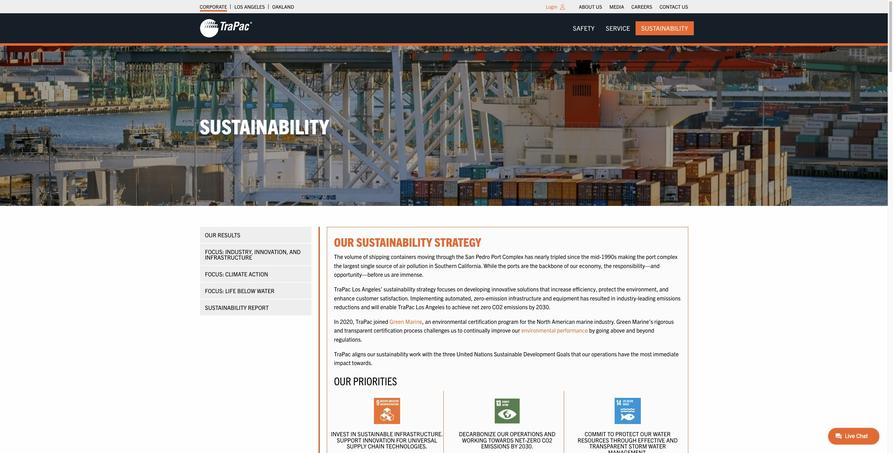 Task type: locate. For each thing, give the bounding box(es) containing it.
0 vertical spatial environmental
[[433, 318, 467, 325]]

in inside 'invest in sustainable infrastructure. support innovation for universal supply chain technologies.'
[[351, 431, 357, 438]]

1 vertical spatial co2
[[542, 437, 553, 444]]

environmental performance
[[522, 327, 588, 334]]

above
[[611, 327, 625, 334]]

1 vertical spatial operations
[[510, 431, 543, 438]]

0 vertical spatial los
[[235, 3, 243, 10]]

contact
[[660, 3, 681, 10]]

0 vertical spatial certification
[[468, 318, 497, 325]]

marine
[[577, 318, 594, 325]]

resulted
[[591, 295, 610, 302]]

los down 'implementing'
[[416, 303, 425, 310]]

1 horizontal spatial environmental
[[522, 327, 556, 334]]

opportunity—before
[[334, 271, 383, 278]]

0 horizontal spatial us
[[385, 271, 390, 278]]

transparent down commit
[[590, 443, 628, 450]]

0 vertical spatial sustainability
[[357, 234, 433, 249]]

2 us from the left
[[682, 3, 689, 10]]

zero inside decarbonize our operations and working towards net-zero co2 emissions by 2030.
[[527, 437, 541, 444]]

trapac right 2020,
[[356, 318, 373, 325]]

our inside the volume of shipping containers moving through the san pedro port complex has nearly tripled since the mid-1990s making the port complex the largest single source of air pollution in southern california. while the ports are the backbone of our economy, the responsibility—and opportunity—before us are immense.
[[571, 262, 578, 269]]

to inside commit to protect our water resources through effective and transparent storm water management.
[[608, 431, 615, 438]]

sustainability down life
[[205, 304, 247, 311]]

focus: industry, innovation, and infrastructure
[[205, 248, 301, 261]]

emissions down infrastructure
[[504, 303, 528, 310]]

focus: left climate
[[205, 271, 224, 278]]

through up management.
[[611, 437, 637, 444]]

operations inside trapac aligns our sustainability work with the three united nations sustainable development goals that our operations have the most immediate impact towards.
[[592, 350, 617, 357]]

1 horizontal spatial green
[[617, 318, 631, 325]]

2 vertical spatial by
[[511, 443, 518, 450]]

shipping
[[369, 253, 390, 260]]

sustainability for angeles'
[[384, 286, 416, 293]]

life
[[226, 287, 236, 294]]

0 vertical spatial to
[[446, 303, 451, 310]]

us
[[385, 271, 390, 278], [451, 327, 457, 334]]

priorities
[[353, 374, 397, 387]]

are
[[521, 262, 529, 269], [391, 271, 399, 278]]

sustainable
[[494, 350, 523, 357]]

2030. inside decarbonize our operations and working towards net-zero co2 emissions by 2030.
[[519, 443, 534, 450]]

sustainability inside trapac aligns our sustainability work with the three united nations sustainable development goals that our operations have the most immediate impact towards.
[[377, 350, 409, 357]]

0 horizontal spatial co2
[[493, 303, 503, 310]]

us inside , an environmental certification program for the north american marine industry.  green marine's rigorous and transparent certification process challenges us to continually improve our
[[451, 327, 457, 334]]

2 green from the left
[[617, 318, 631, 325]]

industry-
[[617, 295, 639, 302]]

that right goals
[[572, 350, 581, 357]]

0 vertical spatial through
[[436, 253, 455, 260]]

1 vertical spatial protect
[[616, 431, 640, 438]]

moving
[[418, 253, 435, 260]]

0 horizontal spatial zero
[[481, 303, 491, 310]]

to left achieve
[[446, 303, 451, 310]]

1 vertical spatial are
[[391, 271, 399, 278]]

1 vertical spatial 2030.
[[519, 443, 534, 450]]

net-
[[515, 437, 527, 444]]

1 horizontal spatial angeles
[[426, 303, 445, 310]]

1 vertical spatial los
[[352, 286, 361, 293]]

environmental inside , an environmental certification program for the north american marine industry.  green marine's rigorous and transparent certification process challenges us to continually improve our
[[433, 318, 467, 325]]

has inside trapac los angeles' sustainability strategy focuses on developing innovative solutions that increase efficiency, protect the environment, and enhance customer satisfaction. implementing automated, zero-emission infrastructure and equipment has resulted in industry-leading emissions reductions and will enable trapac los angeles to achieve net zero co2 emissions by 2030.
[[581, 295, 589, 302]]

industry.
[[595, 318, 616, 325]]

us right about
[[596, 3, 603, 10]]

0 vertical spatial 2030.
[[537, 303, 551, 310]]

of down since
[[565, 262, 569, 269]]

are right ports
[[521, 262, 529, 269]]

0 vertical spatial are
[[521, 262, 529, 269]]

us right contact
[[682, 3, 689, 10]]

2 vertical spatial focus:
[[205, 287, 224, 294]]

0 vertical spatial that
[[541, 286, 550, 293]]

about us link
[[579, 2, 603, 12]]

efficiency,
[[573, 286, 598, 293]]

angeles
[[244, 3, 265, 10], [426, 303, 445, 310]]

our left net-
[[498, 431, 509, 438]]

are down the source
[[391, 271, 399, 278]]

1 horizontal spatial has
[[581, 295, 589, 302]]

continually
[[464, 327, 491, 334]]

oakland
[[272, 3, 294, 10]]

1 horizontal spatial us
[[682, 3, 689, 10]]

innovative
[[492, 286, 516, 293]]

through inside the volume of shipping containers moving through the san pedro port complex has nearly tripled since the mid-1990s making the port complex the largest single source of air pollution in southern california. while the ports are the backbone of our economy, the responsibility—and opportunity—before us are immense.
[[436, 253, 455, 260]]

that left increase at the bottom right of page
[[541, 286, 550, 293]]

0 horizontal spatial green
[[390, 318, 404, 325]]

0 horizontal spatial by
[[511, 443, 518, 450]]

1 horizontal spatial that
[[572, 350, 581, 357]]

1 vertical spatial sustainability
[[205, 304, 247, 311]]

angeles down 'implementing'
[[426, 303, 445, 310]]

our down 'program'
[[513, 327, 520, 334]]

goals
[[557, 350, 571, 357]]

1 horizontal spatial operations
[[592, 350, 617, 357]]

and right effective
[[667, 437, 678, 444]]

1 vertical spatial in
[[612, 295, 616, 302]]

angeles left "oakland" link
[[244, 3, 265, 10]]

us
[[596, 3, 603, 10], [682, 3, 689, 10]]

while
[[484, 262, 497, 269]]

commit to protect our water resources through effective and transparent storm water management.
[[578, 431, 678, 453]]

0 horizontal spatial environmental
[[433, 318, 467, 325]]

us right challenges
[[451, 327, 457, 334]]

satisfaction.
[[380, 295, 409, 302]]

single
[[361, 262, 375, 269]]

focus: inside focus: industry, innovation, and infrastructure
[[205, 248, 224, 255]]

focus: down our results
[[205, 248, 224, 255]]

corporate link
[[200, 2, 227, 12]]

corporate image
[[200, 19, 252, 38]]

zero right net
[[481, 303, 491, 310]]

service
[[606, 24, 631, 32]]

our inside commit to protect our water resources through effective and transparent storm water management.
[[641, 431, 652, 438]]

of left the air
[[394, 262, 398, 269]]

to left continually
[[458, 327, 463, 334]]

1 horizontal spatial for
[[520, 318, 527, 325]]

0 horizontal spatial of
[[363, 253, 368, 260]]

water
[[257, 287, 275, 294]]

menu bar containing safety
[[568, 21, 694, 35]]

have
[[619, 350, 630, 357]]

0 horizontal spatial sustainability
[[205, 304, 247, 311]]

protect inside trapac los angeles' sustainability strategy focuses on developing innovative solutions that increase efficiency, protect the environment, and enhance customer satisfaction. implementing automated, zero-emission infrastructure and equipment has resulted in industry-leading emissions reductions and will enable trapac los angeles to achieve net zero co2 emissions by 2030.
[[599, 286, 617, 293]]

largest
[[343, 262, 360, 269]]

0 vertical spatial has
[[525, 253, 534, 260]]

0 horizontal spatial through
[[436, 253, 455, 260]]

and down customer
[[361, 303, 370, 310]]

0 horizontal spatial that
[[541, 286, 550, 293]]

1 vertical spatial zero
[[527, 437, 541, 444]]

and right net-
[[545, 431, 556, 438]]

our down since
[[571, 262, 578, 269]]

1 us from the left
[[596, 3, 603, 10]]

resources
[[578, 437, 610, 444]]

increase
[[551, 286, 572, 293]]

1 vertical spatial us
[[451, 327, 457, 334]]

menu bar up service on the top right of the page
[[576, 2, 692, 12]]

the inside trapac los angeles' sustainability strategy focuses on developing innovative solutions that increase efficiency, protect the environment, and enhance customer satisfaction. implementing automated, zero-emission infrastructure and equipment has resulted in industry-leading emissions reductions and will enable trapac los angeles to achieve net zero co2 emissions by 2030.
[[618, 286, 626, 293]]

los up customer
[[352, 286, 361, 293]]

our inside , an environmental certification program for the north american marine industry.  green marine's rigorous and transparent certification process challenges us to continually improve our
[[513, 327, 520, 334]]

0 vertical spatial transparent
[[345, 327, 373, 334]]

our inside decarbonize our operations and working towards net-zero co2 emissions by 2030.
[[498, 431, 509, 438]]

careers
[[632, 3, 653, 10]]

transparent inside commit to protect our water resources through effective and transparent storm water management.
[[590, 443, 628, 450]]

green right joined
[[390, 318, 404, 325]]

1 vertical spatial menu bar
[[568, 21, 694, 35]]

1 vertical spatial focus:
[[205, 271, 224, 278]]

2 vertical spatial in
[[351, 431, 357, 438]]

0 horizontal spatial us
[[596, 3, 603, 10]]

los up 'corporate' image
[[235, 3, 243, 10]]

our up the in the left bottom of the page
[[334, 234, 354, 249]]

has left nearly at the right
[[525, 253, 534, 260]]

in inside trapac los angeles' sustainability strategy focuses on developing innovative solutions that increase efficiency, protect the environment, and enhance customer satisfaction. implementing automated, zero-emission infrastructure and equipment has resulted in industry-leading emissions reductions and will enable trapac los angeles to achieve net zero co2 emissions by 2030.
[[612, 295, 616, 302]]

0 horizontal spatial for
[[397, 437, 407, 444]]

3 focus: from the top
[[205, 287, 224, 294]]

to inside , an environmental certification program for the north american marine industry.  green marine's rigorous and transparent certification process challenges us to continually improve our
[[458, 327, 463, 334]]

0 vertical spatial zero
[[481, 303, 491, 310]]

emissions right leading at the right of page
[[657, 295, 681, 302]]

for left universal
[[397, 437, 407, 444]]

2 horizontal spatial by
[[590, 327, 595, 334]]

sustainability up satisfaction.
[[384, 286, 416, 293]]

los angeles
[[235, 3, 265, 10]]

of up single
[[363, 253, 368, 260]]

has down "efficiency,"
[[581, 295, 589, 302]]

2030. up "north"
[[537, 303, 551, 310]]

certification up continually
[[468, 318, 497, 325]]

for
[[520, 318, 527, 325], [397, 437, 407, 444]]

2 horizontal spatial in
[[612, 295, 616, 302]]

0 vertical spatial operations
[[592, 350, 617, 357]]

1 horizontal spatial to
[[458, 327, 463, 334]]

the left "north"
[[528, 318, 536, 325]]

safety link
[[568, 21, 601, 35]]

the down nearly at the right
[[530, 262, 538, 269]]

us inside the volume of shipping containers moving through the san pedro port complex has nearly tripled since the mid-1990s making the port complex the largest single source of air pollution in southern california. while the ports are the backbone of our economy, the responsibility—and opportunity—before us are immense.
[[385, 271, 390, 278]]

challenges
[[424, 327, 450, 334]]

for inside , an environmental certification program for the north american marine industry.  green marine's rigorous and transparent certification process challenges us to continually improve our
[[520, 318, 527, 325]]

certification down joined
[[374, 327, 403, 334]]

green up "above"
[[617, 318, 631, 325]]

the left the san
[[457, 253, 464, 260]]

by inside trapac los angeles' sustainability strategy focuses on developing innovative solutions that increase efficiency, protect the environment, and enhance customer satisfaction. implementing automated, zero-emission infrastructure and equipment has resulted in industry-leading emissions reductions and will enable trapac los angeles to achieve net zero co2 emissions by 2030.
[[530, 303, 535, 310]]

safety
[[573, 24, 595, 32]]

1 horizontal spatial us
[[451, 327, 457, 334]]

report
[[248, 304, 269, 311]]

in
[[429, 262, 434, 269], [612, 295, 616, 302], [351, 431, 357, 438]]

0 horizontal spatial has
[[525, 253, 534, 260]]

1 focus: from the top
[[205, 248, 224, 255]]

the down port
[[499, 262, 506, 269]]

results
[[218, 231, 241, 238]]

2030. inside trapac los angeles' sustainability strategy focuses on developing innovative solutions that increase efficiency, protect the environment, and enhance customer satisfaction. implementing automated, zero-emission infrastructure and equipment has resulted in industry-leading emissions reductions and will enable trapac los angeles to achieve net zero co2 emissions by 2030.
[[537, 303, 551, 310]]

0 vertical spatial angeles
[[244, 3, 265, 10]]

through up southern
[[436, 253, 455, 260]]

achieve
[[452, 303, 471, 310]]

our left "results"
[[205, 231, 217, 238]]

0 vertical spatial focus:
[[205, 248, 224, 255]]

1 vertical spatial angeles
[[426, 303, 445, 310]]

that
[[541, 286, 550, 293], [572, 350, 581, 357]]

on
[[457, 286, 463, 293]]

by
[[530, 303, 535, 310], [590, 327, 595, 334], [511, 443, 518, 450]]

and inside commit to protect our water resources through effective and transparent storm water management.
[[667, 437, 678, 444]]

working
[[462, 437, 487, 444]]

to right commit
[[608, 431, 615, 438]]

co2 right net-
[[542, 437, 553, 444]]

0 horizontal spatial angeles
[[244, 3, 265, 10]]

1 vertical spatial sustainability
[[200, 113, 329, 139]]

has
[[525, 253, 534, 260], [581, 295, 589, 302]]

0 vertical spatial co2
[[493, 303, 503, 310]]

and down in
[[334, 327, 343, 334]]

1 vertical spatial sustainability
[[377, 350, 409, 357]]

menu bar
[[576, 2, 692, 12], [568, 21, 694, 35]]

1 horizontal spatial certification
[[468, 318, 497, 325]]

united
[[457, 350, 473, 357]]

1 horizontal spatial transparent
[[590, 443, 628, 450]]

0 horizontal spatial are
[[391, 271, 399, 278]]

in up supply at the bottom left of page
[[351, 431, 357, 438]]

the up industry-
[[618, 286, 626, 293]]

that inside trapac los angeles' sustainability strategy focuses on developing innovative solutions that increase efficiency, protect the environment, and enhance customer satisfaction. implementing automated, zero-emission infrastructure and equipment has resulted in industry-leading emissions reductions and will enable trapac los angeles to achieve net zero co2 emissions by 2030.
[[541, 286, 550, 293]]

0 horizontal spatial in
[[351, 431, 357, 438]]

0 horizontal spatial 2030.
[[519, 443, 534, 450]]

emissions
[[657, 295, 681, 302], [504, 303, 528, 310], [482, 443, 510, 450]]

2 vertical spatial los
[[416, 303, 425, 310]]

light image
[[561, 4, 566, 10]]

our
[[205, 231, 217, 238], [334, 234, 354, 249], [334, 374, 351, 387]]

our down impact
[[334, 374, 351, 387]]

our right aligns
[[368, 350, 376, 357]]

infrastructure.
[[395, 431, 443, 438]]

0 vertical spatial protect
[[599, 286, 617, 293]]

1 vertical spatial has
[[581, 295, 589, 302]]

the up responsibility—and
[[637, 253, 645, 260]]

innovation
[[363, 437, 395, 444]]

angeles'
[[362, 286, 383, 293]]

1 horizontal spatial 2030.
[[537, 303, 551, 310]]

2 vertical spatial to
[[608, 431, 615, 438]]

0 vertical spatial by
[[530, 303, 535, 310]]

1 horizontal spatial by
[[530, 303, 535, 310]]

our up storm
[[641, 431, 652, 438]]

2030. right towards
[[519, 443, 534, 450]]

1 horizontal spatial are
[[521, 262, 529, 269]]

about us
[[579, 3, 603, 10]]

the right with at the left bottom of page
[[434, 350, 442, 357]]

2 horizontal spatial to
[[608, 431, 615, 438]]

storm
[[629, 443, 648, 450]]

transparent up regulations.
[[345, 327, 373, 334]]

that inside trapac aligns our sustainability work with the three united nations sustainable development goals that our operations have the most immediate impact towards.
[[572, 350, 581, 357]]

1 vertical spatial transparent
[[590, 443, 628, 450]]

zero right towards
[[527, 437, 541, 444]]

environmental
[[433, 318, 467, 325], [522, 327, 556, 334]]

environmental up challenges
[[433, 318, 467, 325]]

complex
[[503, 253, 524, 260]]

emissions down decarbonize
[[482, 443, 510, 450]]

angeles inside trapac los angeles' sustainability strategy focuses on developing innovative solutions that increase efficiency, protect the environment, and enhance customer satisfaction. implementing automated, zero-emission infrastructure and equipment has resulted in industry-leading emissions reductions and will enable trapac los angeles to achieve net zero co2 emissions by 2030.
[[426, 303, 445, 310]]

co2
[[493, 303, 503, 310], [542, 437, 553, 444]]

protect up storm
[[616, 431, 640, 438]]

transparent
[[345, 327, 373, 334], [590, 443, 628, 450]]

0 horizontal spatial los
[[235, 3, 243, 10]]

0 horizontal spatial to
[[446, 303, 451, 310]]

2 horizontal spatial los
[[416, 303, 425, 310]]

through inside commit to protect our water resources through effective and transparent storm water management.
[[611, 437, 637, 444]]

and inside decarbonize our operations and working towards net-zero co2 emissions by 2030.
[[545, 431, 556, 438]]

login link
[[546, 3, 558, 10]]

backbone
[[540, 262, 563, 269]]

1 vertical spatial to
[[458, 327, 463, 334]]

0 vertical spatial menu bar
[[576, 2, 692, 12]]

our sustainability strategy
[[334, 234, 482, 249]]

us down the source
[[385, 271, 390, 278]]

1 vertical spatial certification
[[374, 327, 403, 334]]

2 vertical spatial emissions
[[482, 443, 510, 450]]

1 horizontal spatial in
[[429, 262, 434, 269]]

co2 down emission
[[493, 303, 503, 310]]

2 focus: from the top
[[205, 271, 224, 278]]

trapac los angeles' sustainability strategy focuses on developing innovative solutions that increase efficiency, protect the environment, and enhance customer satisfaction. implementing automated, zero-emission infrastructure and equipment has resulted in industry-leading emissions reductions and will enable trapac los angeles to achieve net zero co2 emissions by 2030.
[[334, 286, 681, 310]]

0 horizontal spatial certification
[[374, 327, 403, 334]]

media link
[[610, 2, 625, 12]]

in right resulted
[[612, 295, 616, 302]]

green
[[390, 318, 404, 325], [617, 318, 631, 325]]

focus: left life
[[205, 287, 224, 294]]

trapac up impact
[[334, 350, 351, 357]]

in down moving
[[429, 262, 434, 269]]

through
[[436, 253, 455, 260], [611, 437, 637, 444]]

the right have
[[631, 350, 639, 357]]

protect up resulted
[[599, 286, 617, 293]]

1 vertical spatial for
[[397, 437, 407, 444]]

0 horizontal spatial transparent
[[345, 327, 373, 334]]

sustainability inside trapac los angeles' sustainability strategy focuses on developing innovative solutions that increase efficiency, protect the environment, and enhance customer satisfaction. implementing automated, zero-emission infrastructure and equipment has resulted in industry-leading emissions reductions and will enable trapac los angeles to achieve net zero co2 emissions by 2030.
[[384, 286, 416, 293]]

for right 'program'
[[520, 318, 527, 325]]

menu bar down careers
[[568, 21, 694, 35]]

1 vertical spatial environmental
[[522, 327, 556, 334]]

infrastructure
[[509, 295, 542, 302]]

implementing
[[411, 295, 444, 302]]

sustainability up containers
[[357, 234, 433, 249]]

0 vertical spatial us
[[385, 271, 390, 278]]

environmental down "north"
[[522, 327, 556, 334]]

0 vertical spatial sustainability
[[384, 286, 416, 293]]

by inside 'by going above and beyond regulations.'
[[590, 327, 595, 334]]

environment,
[[627, 286, 659, 293]]

process
[[404, 327, 423, 334]]

focus: climate action
[[205, 271, 268, 278]]

1 vertical spatial that
[[572, 350, 581, 357]]

emissions inside decarbonize our operations and working towards net-zero co2 emissions by 2030.
[[482, 443, 510, 450]]

transparent inside , an environmental certification program for the north american marine industry.  green marine's rigorous and transparent certification process challenges us to continually improve our
[[345, 327, 373, 334]]

1 horizontal spatial through
[[611, 437, 637, 444]]

improve
[[492, 327, 511, 334]]

0 horizontal spatial operations
[[510, 431, 543, 438]]

industry,
[[226, 248, 253, 255]]

supply
[[347, 443, 367, 450]]

sustainability left work
[[377, 350, 409, 357]]

0 vertical spatial for
[[520, 318, 527, 325]]

and right "above"
[[627, 327, 636, 334]]

the
[[334, 253, 343, 260]]



Task type: vqa. For each thing, say whether or not it's contained in the screenshot.
leftmost to
yes



Task type: describe. For each thing, give the bounding box(es) containing it.
san
[[466, 253, 475, 260]]

trapac inside trapac aligns our sustainability work with the three united nations sustainable development goals that our operations have the most immediate impact towards.
[[334, 350, 351, 357]]

and inside , an environmental certification program for the north american marine industry.  green marine's rigorous and transparent certification process challenges us to continually improve our
[[334, 327, 343, 334]]

making
[[619, 253, 636, 260]]

support
[[337, 437, 362, 444]]

port
[[492, 253, 502, 260]]

focus: life below water link
[[200, 283, 312, 299]]

impact
[[334, 359, 351, 366]]

innovation,
[[255, 248, 288, 255]]

1 vertical spatial water
[[649, 443, 667, 450]]

operations inside decarbonize our operations and working towards net-zero co2 emissions by 2030.
[[510, 431, 543, 438]]

ports
[[508, 262, 520, 269]]

the down 1990s
[[605, 262, 612, 269]]

the down the in the left bottom of the page
[[334, 262, 342, 269]]

our priorities
[[334, 374, 397, 387]]

decarbonize
[[459, 431, 496, 438]]

1 vertical spatial emissions
[[504, 303, 528, 310]]

the inside , an environmental certification program for the north american marine industry.  green marine's rigorous and transparent certification process challenges us to continually improve our
[[528, 318, 536, 325]]

our right goals
[[583, 350, 591, 357]]

focus: for focus: climate action
[[205, 271, 224, 278]]

0 vertical spatial emissions
[[657, 295, 681, 302]]

the up economy,
[[582, 253, 590, 260]]

focus: industry, innovation, and infrastructure link
[[200, 244, 312, 265]]

work
[[410, 350, 421, 357]]

complex
[[658, 253, 678, 260]]

equipment
[[554, 295, 580, 302]]

infrastructure
[[205, 254, 252, 261]]

reductions
[[334, 303, 360, 310]]

green inside , an environmental certification program for the north american marine industry.  green marine's rigorous and transparent certification process challenges us to continually improve our
[[617, 318, 631, 325]]

enhance
[[334, 295, 355, 302]]

going
[[597, 327, 610, 334]]

1 green from the left
[[390, 318, 404, 325]]

nearly
[[535, 253, 550, 260]]

1 horizontal spatial los
[[352, 286, 361, 293]]

customer
[[356, 295, 379, 302]]

source
[[376, 262, 392, 269]]

invest in sustainable infrastructure. support innovation for universal supply chain technologies.
[[331, 431, 443, 450]]

air
[[400, 262, 406, 269]]

contact us link
[[660, 2, 689, 12]]

focus: for focus: life below water
[[205, 287, 224, 294]]

sustainability link
[[636, 21, 694, 35]]

solutions
[[518, 286, 539, 293]]

oakland link
[[272, 2, 294, 12]]

chain
[[368, 443, 385, 450]]

joined
[[374, 318, 389, 325]]

, an environmental certification program for the north american marine industry.  green marine's rigorous and transparent certification process challenges us to continually improve our
[[334, 318, 674, 334]]

immense.
[[400, 271, 424, 278]]

our for our results
[[205, 231, 217, 238]]

green marine link
[[390, 318, 423, 325]]

pedro
[[476, 253, 490, 260]]

trapac aligns our sustainability work with the three united nations sustainable development goals that our operations have the most immediate impact towards.
[[334, 350, 679, 366]]

,
[[423, 318, 424, 325]]

commit
[[585, 431, 607, 438]]

has inside the volume of shipping containers moving through the san pedro port complex has nearly tripled since the mid-1990s making the port complex the largest single source of air pollution in southern california. while the ports are the backbone of our economy, the responsibility—and opportunity—before us are immense.
[[525, 253, 534, 260]]

economy,
[[580, 262, 603, 269]]

invest
[[331, 431, 350, 438]]

by inside decarbonize our operations and working towards net-zero co2 emissions by 2030.
[[511, 443, 518, 450]]

sustainability for our
[[377, 350, 409, 357]]

and down increase at the bottom right of page
[[543, 295, 552, 302]]

since
[[568, 253, 581, 260]]

emission
[[486, 295, 508, 302]]

us for about us
[[596, 3, 603, 10]]

with
[[423, 350, 433, 357]]

management.
[[609, 449, 648, 453]]

co2 inside decarbonize our operations and working towards net-zero co2 emissions by 2030.
[[542, 437, 553, 444]]

0 vertical spatial water
[[654, 431, 671, 438]]

2 horizontal spatial of
[[565, 262, 569, 269]]

leading
[[639, 295, 656, 302]]

for inside 'invest in sustainable infrastructure. support innovation for universal supply chain technologies.'
[[397, 437, 407, 444]]

performance
[[557, 327, 588, 334]]

and right environment,
[[660, 286, 669, 293]]

marine's
[[633, 318, 654, 325]]

environmental performance link
[[522, 327, 588, 334]]

port
[[647, 253, 656, 260]]

0 horizontal spatial sustainability
[[200, 113, 329, 139]]

our for our sustainability strategy
[[334, 234, 354, 249]]

menu bar containing about us
[[576, 2, 692, 12]]

sustainability menu item
[[636, 21, 694, 35]]

media
[[610, 3, 625, 10]]

trapac up green marine link
[[398, 303, 415, 310]]

mid-
[[591, 253, 602, 260]]

about
[[579, 3, 595, 10]]

1 horizontal spatial of
[[394, 262, 398, 269]]

beyond
[[637, 327, 655, 334]]

focus: climate action link
[[200, 266, 312, 282]]

our for our priorities
[[334, 374, 351, 387]]

and
[[290, 248, 301, 255]]

sustainability report link
[[200, 300, 312, 316]]

pollution
[[407, 262, 428, 269]]

trapac up enhance
[[334, 286, 351, 293]]

in inside the volume of shipping containers moving through the san pedro port complex has nearly tripled since the mid-1990s making the port complex the largest single source of air pollution in southern california. while the ports are the backbone of our economy, the responsibility—and opportunity—before us are immense.
[[429, 262, 434, 269]]

aligns
[[352, 350, 366, 357]]

2020,
[[340, 318, 355, 325]]

regulations.
[[334, 336, 363, 343]]

zero inside trapac los angeles' sustainability strategy focuses on developing innovative solutions that increase efficiency, protect the environment, and enhance customer satisfaction. implementing automated, zero-emission infrastructure and equipment has resulted in industry-leading emissions reductions and will enable trapac los angeles to achieve net zero co2 emissions by 2030.
[[481, 303, 491, 310]]

development
[[524, 350, 556, 357]]

technologies.
[[386, 443, 428, 450]]

an
[[425, 318, 431, 325]]

focus: for focus: industry, innovation, and infrastructure
[[205, 248, 224, 255]]

rigorous
[[655, 318, 674, 325]]

protect inside commit to protect our water resources through effective and transparent storm water management.
[[616, 431, 640, 438]]

to inside trapac los angeles' sustainability strategy focuses on developing innovative solutions that increase efficiency, protect the environment, and enhance customer satisfaction. implementing automated, zero-emission infrastructure and equipment has resulted in industry-leading emissions reductions and will enable trapac los angeles to achieve net zero co2 emissions by 2030.
[[446, 303, 451, 310]]

sustainability inside menu item
[[642, 24, 689, 32]]

tripled
[[551, 253, 567, 260]]

our results
[[205, 231, 241, 238]]

through for effective
[[611, 437, 637, 444]]

us for contact us
[[682, 3, 689, 10]]

co2 inside trapac los angeles' sustainability strategy focuses on developing innovative solutions that increase efficiency, protect the environment, and enhance customer satisfaction. implementing automated, zero-emission infrastructure and equipment has resulted in industry-leading emissions reductions and will enable trapac los angeles to achieve net zero co2 emissions by 2030.
[[493, 303, 503, 310]]

developing
[[465, 286, 491, 293]]

action
[[249, 271, 268, 278]]

and inside 'by going above and beyond regulations.'
[[627, 327, 636, 334]]

will
[[372, 303, 379, 310]]

decarbonize our operations and working towards net-zero co2 emissions by 2030.
[[459, 431, 556, 450]]

immediate
[[654, 350, 679, 357]]

1 horizontal spatial sustainability
[[357, 234, 433, 249]]

responsibility—and
[[614, 262, 660, 269]]

effective
[[638, 437, 666, 444]]

careers link
[[632, 2, 653, 12]]

marine
[[406, 318, 423, 325]]

service link
[[601, 21, 636, 35]]

through for the
[[436, 253, 455, 260]]

towards
[[489, 437, 514, 444]]

sustainability report
[[205, 304, 269, 311]]

by going above and beyond regulations.
[[334, 327, 655, 343]]

in 2020, trapac joined green marine
[[334, 318, 423, 325]]

zero-
[[474, 295, 486, 302]]



